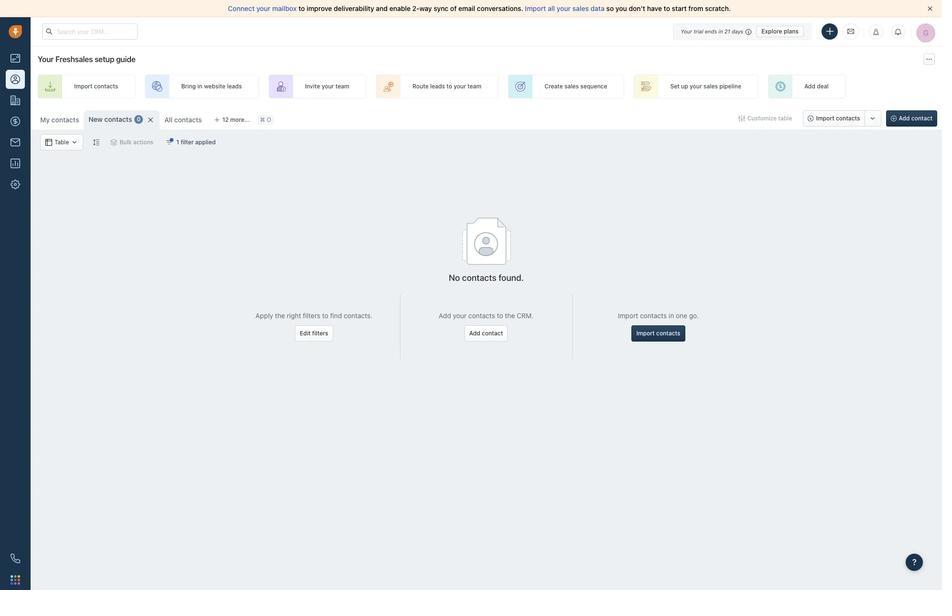 Task type: locate. For each thing, give the bounding box(es) containing it.
sync
[[434, 4, 449, 12]]

0 horizontal spatial your
[[38, 55, 54, 64]]

2 the from the left
[[505, 312, 515, 320]]

1 vertical spatial in
[[198, 83, 203, 90]]

1 vertical spatial container_wx8msf4aqz5i3rn1 image
[[166, 139, 173, 146]]

0 horizontal spatial the
[[275, 312, 285, 320]]

3 container_wx8msf4aqz5i3rn1 image from the left
[[111, 139, 117, 146]]

your right route at the top left of the page
[[454, 83, 466, 90]]

0 vertical spatial contact
[[912, 115, 933, 122]]

import contacts in one go.
[[619, 312, 700, 320]]

2 vertical spatial in
[[669, 312, 675, 320]]

1 container_wx8msf4aqz5i3rn1 image from the left
[[45, 139, 52, 146]]

add contact button
[[887, 111, 938, 127], [465, 326, 508, 342]]

don't
[[629, 4, 646, 12]]

1 horizontal spatial add contact button
[[887, 111, 938, 127]]

leads
[[227, 83, 242, 90], [431, 83, 445, 90]]

to
[[299, 4, 305, 12], [664, 4, 671, 12], [447, 83, 453, 90], [322, 312, 329, 320], [497, 312, 504, 320]]

plans
[[785, 28, 799, 35]]

edit filters
[[300, 330, 329, 337]]

container_wx8msf4aqz5i3rn1 image
[[45, 139, 52, 146], [71, 139, 78, 146], [111, 139, 117, 146]]

data
[[591, 4, 605, 12]]

invite your team link
[[269, 75, 367, 99]]

0 vertical spatial container_wx8msf4aqz5i3rn1 image
[[739, 115, 746, 122]]

filters right "edit"
[[312, 330, 329, 337]]

1 horizontal spatial leads
[[431, 83, 445, 90]]

2 horizontal spatial import contacts
[[817, 115, 861, 122]]

edit filters button
[[295, 326, 333, 342]]

improve
[[307, 4, 332, 12]]

connect your mailbox to improve deliverability and enable 2-way sync of email conversations. import all your sales data so you don't have to start from scratch.
[[228, 4, 732, 12]]

import
[[526, 4, 546, 12], [74, 83, 93, 90], [817, 115, 835, 122], [619, 312, 639, 320], [637, 330, 655, 337]]

filters inside button
[[312, 330, 329, 337]]

filters
[[303, 312, 321, 320], [312, 330, 329, 337]]

more...
[[230, 116, 250, 123]]

2 horizontal spatial in
[[719, 28, 724, 34]]

import contacts for rightmost the import contacts button
[[817, 115, 861, 122]]

contacts.
[[344, 312, 373, 320]]

your left freshsales
[[38, 55, 54, 64]]

your for your freshsales setup guide
[[38, 55, 54, 64]]

bring
[[181, 83, 196, 90]]

container_wx8msf4aqz5i3rn1 image inside bulk actions button
[[111, 139, 117, 146]]

0 horizontal spatial in
[[198, 83, 203, 90]]

new contacts 0
[[89, 115, 141, 123]]

your
[[681, 28, 693, 34], [38, 55, 54, 64]]

0 horizontal spatial container_wx8msf4aqz5i3rn1 image
[[45, 139, 52, 146]]

import contacts down deal
[[817, 115, 861, 122]]

1 horizontal spatial in
[[669, 312, 675, 320]]

connect
[[228, 4, 255, 12]]

sales right create
[[565, 83, 579, 90]]

Search your CRM... text field
[[42, 23, 138, 40]]

0
[[137, 116, 141, 123]]

container_wx8msf4aqz5i3rn1 image left bulk
[[111, 139, 117, 146]]

customize table button
[[733, 111, 799, 127]]

import contacts button down import contacts in one go.
[[632, 326, 686, 342]]

import contacts inside 'link'
[[74, 83, 118, 90]]

in left one
[[669, 312, 675, 320]]

1 horizontal spatial team
[[468, 83, 482, 90]]

all
[[548, 4, 555, 12]]

new contacts link
[[89, 115, 132, 124]]

container_wx8msf4aqz5i3rn1 image left customize
[[739, 115, 746, 122]]

one
[[676, 312, 688, 320]]

you
[[616, 4, 628, 12]]

contacts inside "group"
[[837, 115, 861, 122]]

0 horizontal spatial container_wx8msf4aqz5i3rn1 image
[[166, 139, 173, 146]]

1 horizontal spatial container_wx8msf4aqz5i3rn1 image
[[739, 115, 746, 122]]

filters right the right
[[303, 312, 321, 320]]

1 the from the left
[[275, 312, 285, 320]]

sequence
[[581, 83, 608, 90]]

in right bring
[[198, 83, 203, 90]]

table
[[779, 115, 793, 122]]

1 horizontal spatial container_wx8msf4aqz5i3rn1 image
[[71, 139, 78, 146]]

0 horizontal spatial import contacts
[[74, 83, 118, 90]]

bring in website leads
[[181, 83, 242, 90]]

1 horizontal spatial your
[[681, 28, 693, 34]]

the left "crm."
[[505, 312, 515, 320]]

import contacts down import contacts in one go.
[[637, 330, 681, 337]]

0 vertical spatial import contacts button
[[804, 111, 866, 127]]

2 leads from the left
[[431, 83, 445, 90]]

import contacts inside "group"
[[817, 115, 861, 122]]

0 vertical spatial in
[[719, 28, 724, 34]]

12 more... button
[[209, 113, 255, 127]]

2 vertical spatial import contacts
[[637, 330, 681, 337]]

your
[[257, 4, 271, 12], [557, 4, 571, 12], [322, 83, 334, 90], [454, 83, 466, 90], [690, 83, 703, 90], [453, 312, 467, 320]]

my contacts
[[40, 116, 79, 124]]

the left the right
[[275, 312, 285, 320]]

container_wx8msf4aqz5i3rn1 image left 1
[[166, 139, 173, 146]]

freshworks switcher image
[[11, 576, 20, 585]]

set up your sales pipeline link
[[635, 75, 759, 99]]

apply the right filters to find contacts.
[[256, 312, 373, 320]]

in
[[719, 28, 724, 34], [198, 83, 203, 90], [669, 312, 675, 320]]

container_wx8msf4aqz5i3rn1 image for 1 filter applied button
[[166, 139, 173, 146]]

in left 21
[[719, 28, 724, 34]]

0 horizontal spatial import contacts button
[[632, 326, 686, 342]]

days
[[732, 28, 744, 34]]

0 vertical spatial filters
[[303, 312, 321, 320]]

1 vertical spatial add contact
[[470, 330, 503, 337]]

have
[[648, 4, 663, 12]]

0 horizontal spatial add contact
[[470, 330, 503, 337]]

customize table
[[748, 115, 793, 122]]

0 vertical spatial import contacts
[[74, 83, 118, 90]]

leads right route at the top left of the page
[[431, 83, 445, 90]]

import contacts down setup
[[74, 83, 118, 90]]

import contacts
[[74, 83, 118, 90], [817, 115, 861, 122], [637, 330, 681, 337]]

bulk actions
[[120, 139, 154, 146]]

container_wx8msf4aqz5i3rn1 image right table
[[71, 139, 78, 146]]

1 horizontal spatial import contacts
[[637, 330, 681, 337]]

your right invite
[[322, 83, 334, 90]]

create sales sequence link
[[509, 75, 625, 99]]

and
[[376, 4, 388, 12]]

to right route at the top left of the page
[[447, 83, 453, 90]]

container_wx8msf4aqz5i3rn1 image inside 1 filter applied button
[[166, 139, 173, 146]]

import inside import contacts 'link'
[[74, 83, 93, 90]]

add deal
[[805, 83, 829, 90]]

0 vertical spatial your
[[681, 28, 693, 34]]

of
[[451, 4, 457, 12]]

container_wx8msf4aqz5i3rn1 image
[[739, 115, 746, 122], [166, 139, 173, 146]]

1
[[177, 139, 179, 146]]

explore plans link
[[757, 26, 805, 37]]

table
[[55, 139, 69, 146]]

go.
[[690, 312, 700, 320]]

1 vertical spatial add contact button
[[465, 326, 508, 342]]

new
[[89, 115, 103, 123]]

0 horizontal spatial leads
[[227, 83, 242, 90]]

container_wx8msf4aqz5i3rn1 image left table
[[45, 139, 52, 146]]

container_wx8msf4aqz5i3rn1 image inside customize table button
[[739, 115, 746, 122]]

your left 'trial'
[[681, 28, 693, 34]]

1 vertical spatial filters
[[312, 330, 329, 337]]

contact
[[912, 115, 933, 122], [482, 330, 503, 337]]

1 vertical spatial contact
[[482, 330, 503, 337]]

import contacts for import contacts 'link'
[[74, 83, 118, 90]]

1 horizontal spatial the
[[505, 312, 515, 320]]

conversations.
[[477, 4, 524, 12]]

1 vertical spatial your
[[38, 55, 54, 64]]

all contacts button
[[160, 111, 207, 130], [165, 116, 202, 124]]

website
[[204, 83, 226, 90]]

import contacts button down deal
[[804, 111, 866, 127]]

setup
[[95, 55, 114, 64]]

1 vertical spatial import contacts
[[817, 115, 861, 122]]

2 horizontal spatial container_wx8msf4aqz5i3rn1 image
[[111, 139, 117, 146]]

bulk
[[120, 139, 132, 146]]

1 horizontal spatial add contact
[[900, 115, 933, 122]]

sales left data
[[573, 4, 589, 12]]

1 leads from the left
[[227, 83, 242, 90]]

ends
[[706, 28, 718, 34]]

my contacts button
[[35, 111, 84, 130], [40, 116, 79, 124]]

the
[[275, 312, 285, 320], [505, 312, 515, 320]]

add
[[805, 83, 816, 90], [900, 115, 911, 122], [439, 312, 451, 320], [470, 330, 481, 337]]

mailbox
[[272, 4, 297, 12]]

leads right website
[[227, 83, 242, 90]]

explore
[[762, 28, 783, 35]]

0 horizontal spatial team
[[336, 83, 350, 90]]

team
[[336, 83, 350, 90], [468, 83, 482, 90]]



Task type: describe. For each thing, give the bounding box(es) containing it.
style_myh0__igzzd8unmi image
[[93, 139, 100, 146]]

right
[[287, 312, 301, 320]]

0 horizontal spatial add contact button
[[465, 326, 508, 342]]

contacts inside 'link'
[[94, 83, 118, 90]]

route leads to your team link
[[376, 75, 499, 99]]

import contacts link
[[38, 75, 135, 99]]

0 vertical spatial add contact
[[900, 115, 933, 122]]

close image
[[929, 6, 933, 11]]

container_wx8msf4aqz5i3rn1 image for bulk actions
[[111, 139, 117, 146]]

1 horizontal spatial contact
[[912, 115, 933, 122]]

filter
[[181, 139, 194, 146]]

your for your trial ends in 21 days
[[681, 28, 693, 34]]

found.
[[499, 273, 524, 283]]

2 team from the left
[[468, 83, 482, 90]]

add deal link
[[769, 75, 847, 99]]

import contacts group
[[804, 111, 882, 127]]

2 container_wx8msf4aqz5i3rn1 image from the left
[[71, 139, 78, 146]]

your right up
[[690, 83, 703, 90]]

my
[[40, 116, 50, 124]]

12 more...
[[223, 116, 250, 123]]

route leads to your team
[[413, 83, 482, 90]]

to left start
[[664, 4, 671, 12]]

2-
[[413, 4, 420, 12]]

set
[[671, 83, 680, 90]]

customize
[[748, 115, 777, 122]]

send email image
[[848, 27, 855, 36]]

explore plans
[[762, 28, 799, 35]]

freshsales
[[55, 55, 93, 64]]

trial
[[694, 28, 704, 34]]

set up your sales pipeline
[[671, 83, 742, 90]]

start
[[673, 4, 687, 12]]

invite your team
[[305, 83, 350, 90]]

email
[[459, 4, 476, 12]]

container_wx8msf4aqz5i3rn1 image for customize table button
[[739, 115, 746, 122]]

leads inside route leads to your team link
[[431, 83, 445, 90]]

⌘
[[260, 116, 265, 124]]

your right all
[[557, 4, 571, 12]]

your down no
[[453, 312, 467, 320]]

0 horizontal spatial contact
[[482, 330, 503, 337]]

route
[[413, 83, 429, 90]]

create
[[545, 83, 563, 90]]

connect your mailbox link
[[228, 4, 299, 12]]

import all your sales data link
[[526, 4, 607, 12]]

your left mailbox
[[257, 4, 271, 12]]

no contacts found.
[[449, 273, 524, 283]]

0 vertical spatial add contact button
[[887, 111, 938, 127]]

phone image
[[11, 554, 20, 564]]

up
[[682, 83, 689, 90]]

all
[[165, 116, 173, 124]]

table button
[[40, 134, 83, 151]]

actions
[[133, 139, 154, 146]]

deal
[[818, 83, 829, 90]]

invite
[[305, 83, 320, 90]]

add your contacts to the crm.
[[439, 312, 534, 320]]

1 vertical spatial import contacts button
[[632, 326, 686, 342]]

1 filter applied
[[177, 139, 216, 146]]

crm.
[[517, 312, 534, 320]]

create sales sequence
[[545, 83, 608, 90]]

leads inside bring in website leads link
[[227, 83, 242, 90]]

enable
[[390, 4, 411, 12]]

bulk actions button
[[104, 134, 160, 151]]

way
[[420, 4, 432, 12]]

sales left pipeline
[[704, 83, 719, 90]]

no
[[449, 273, 460, 283]]

o
[[267, 116, 271, 124]]

your freshsales setup guide
[[38, 55, 136, 64]]

scratch.
[[706, 4, 732, 12]]

so
[[607, 4, 614, 12]]

what's new image
[[874, 29, 880, 35]]

container_wx8msf4aqz5i3rn1 image for table
[[45, 139, 52, 146]]

from
[[689, 4, 704, 12]]

12
[[223, 116, 229, 123]]

21
[[725, 28, 731, 34]]

to left find
[[322, 312, 329, 320]]

apply
[[256, 312, 273, 320]]

deliverability
[[334, 4, 374, 12]]

find
[[330, 312, 342, 320]]

your trial ends in 21 days
[[681, 28, 744, 34]]

1 horizontal spatial import contacts button
[[804, 111, 866, 127]]

to left "crm."
[[497, 312, 504, 320]]

guide
[[116, 55, 136, 64]]

edit
[[300, 330, 311, 337]]

applied
[[195, 139, 216, 146]]

all contacts
[[165, 116, 202, 124]]

import inside import contacts "group"
[[817, 115, 835, 122]]

phone element
[[6, 550, 25, 569]]

pipeline
[[720, 83, 742, 90]]

1 filter applied button
[[160, 134, 222, 151]]

bring in website leads link
[[145, 75, 259, 99]]

1 team from the left
[[336, 83, 350, 90]]

⌘ o
[[260, 116, 271, 124]]

to right mailbox
[[299, 4, 305, 12]]



Task type: vqa. For each thing, say whether or not it's contained in the screenshot.
'Find your upcoming tasks, meetings and reminders here.'
no



